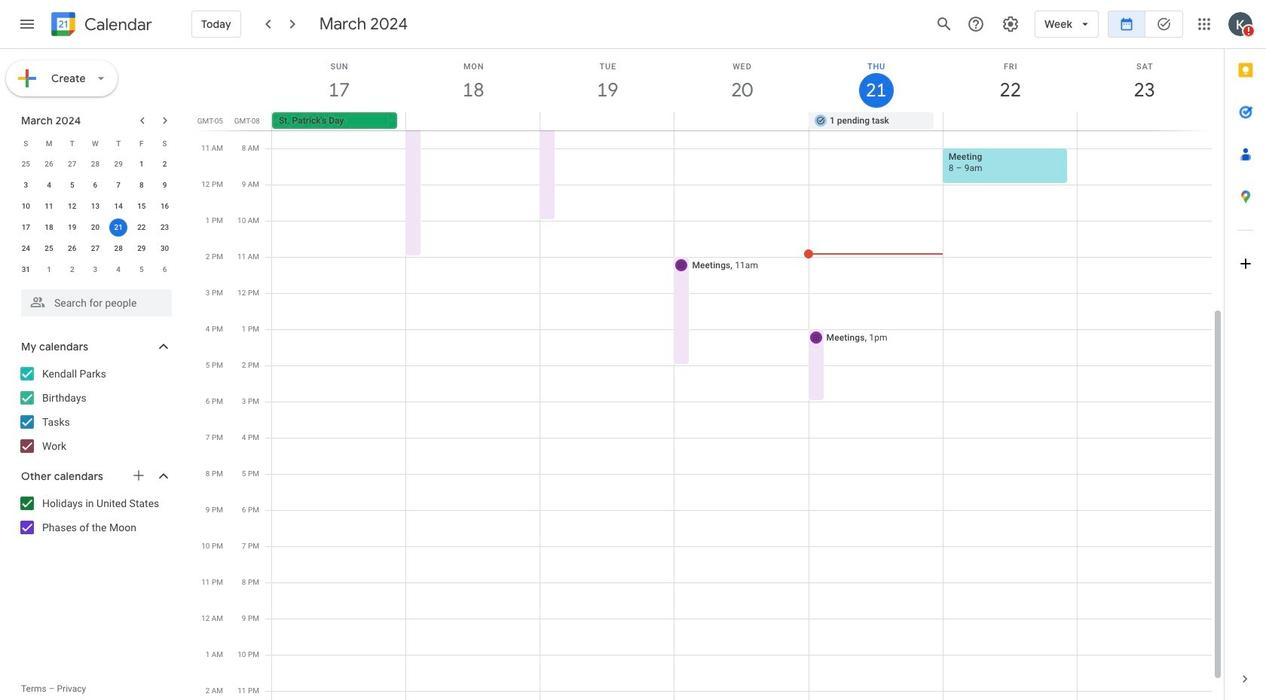 Task type: vqa. For each thing, say whether or not it's contained in the screenshot.
Settings menu image
yes



Task type: locate. For each thing, give the bounding box(es) containing it.
february 28 element
[[86, 155, 104, 173]]

april 6 element
[[156, 261, 174, 279]]

my calendars list
[[3, 362, 187, 459]]

february 27 element
[[63, 155, 81, 173]]

22 element
[[133, 219, 151, 237]]

4 element
[[40, 176, 58, 195]]

15 element
[[133, 198, 151, 216]]

29 element
[[133, 240, 151, 258]]

2 element
[[156, 155, 174, 173]]

25 element
[[40, 240, 58, 258]]

18 element
[[40, 219, 58, 237]]

cell
[[406, 112, 541, 130], [541, 112, 675, 130], [675, 112, 809, 130], [943, 112, 1078, 130], [1078, 112, 1212, 130], [107, 217, 130, 238]]

other calendars list
[[3, 492, 187, 540]]

24 element
[[17, 240, 35, 258]]

heading
[[81, 15, 152, 34]]

main drawer image
[[18, 15, 36, 33]]

grid
[[193, 49, 1225, 701]]

tab list
[[1225, 49, 1267, 658]]

28 element
[[109, 240, 128, 258]]

None search field
[[0, 284, 187, 317]]

february 25 element
[[17, 155, 35, 173]]

april 4 element
[[109, 261, 128, 279]]

Search for people text field
[[30, 290, 163, 317]]

3 element
[[17, 176, 35, 195]]

settings menu image
[[1002, 15, 1020, 33]]

14 element
[[109, 198, 128, 216]]

7 element
[[109, 176, 128, 195]]

row group
[[14, 154, 176, 281]]

row
[[265, 112, 1225, 130], [14, 133, 176, 154], [14, 154, 176, 175], [14, 175, 176, 196], [14, 196, 176, 217], [14, 217, 176, 238], [14, 238, 176, 259], [14, 259, 176, 281]]



Task type: describe. For each thing, give the bounding box(es) containing it.
april 2 element
[[63, 261, 81, 279]]

11 element
[[40, 198, 58, 216]]

april 5 element
[[133, 261, 151, 279]]

calendar element
[[48, 9, 152, 42]]

27 element
[[86, 240, 104, 258]]

heading inside calendar 'element'
[[81, 15, 152, 34]]

19 element
[[63, 219, 81, 237]]

add other calendars image
[[131, 468, 146, 483]]

february 26 element
[[40, 155, 58, 173]]

20 element
[[86, 219, 104, 237]]

march 2024 grid
[[14, 133, 176, 281]]

cell inside march 2024 grid
[[107, 217, 130, 238]]

31 element
[[17, 261, 35, 279]]

february 29 element
[[109, 155, 128, 173]]

5 element
[[63, 176, 81, 195]]

april 3 element
[[86, 261, 104, 279]]

16 element
[[156, 198, 174, 216]]

13 element
[[86, 198, 104, 216]]

8 element
[[133, 176, 151, 195]]

9 element
[[156, 176, 174, 195]]

6 element
[[86, 176, 104, 195]]

21, today element
[[109, 219, 128, 237]]

30 element
[[156, 240, 174, 258]]

10 element
[[17, 198, 35, 216]]

26 element
[[63, 240, 81, 258]]

23 element
[[156, 219, 174, 237]]

1 element
[[133, 155, 151, 173]]

april 1 element
[[40, 261, 58, 279]]

17 element
[[17, 219, 35, 237]]

12 element
[[63, 198, 81, 216]]



